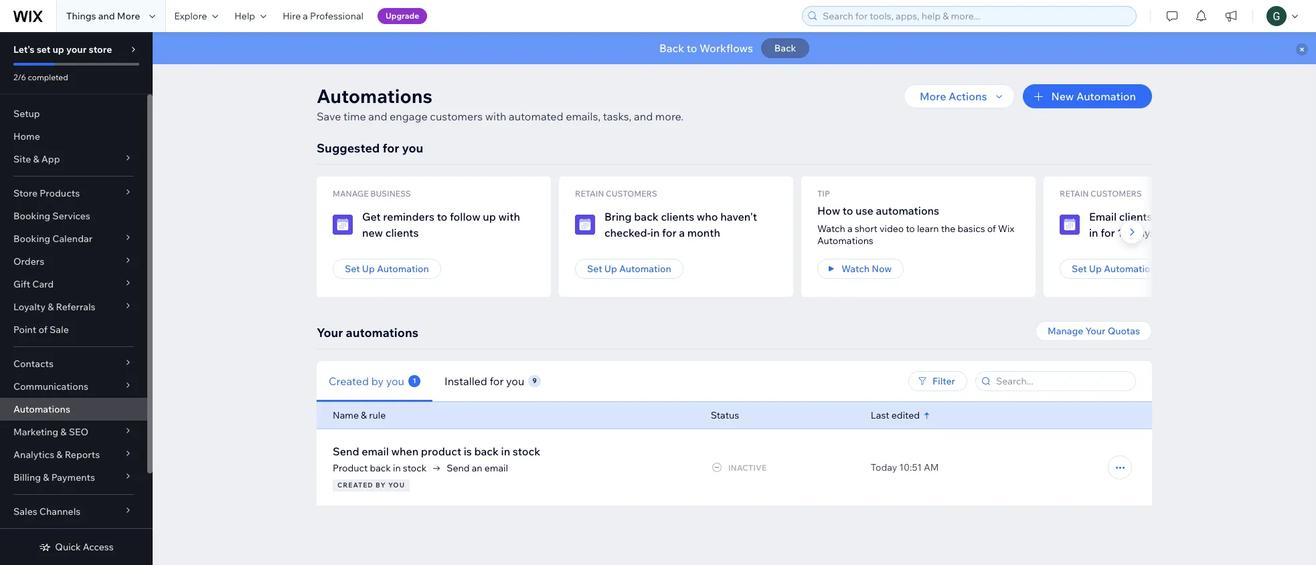 Task type: describe. For each thing, give the bounding box(es) containing it.
learn
[[917, 223, 939, 235]]

manage
[[1048, 325, 1083, 337]]

communications
[[13, 381, 88, 393]]

watch inside "watch now" button
[[841, 263, 870, 275]]

& for marketing
[[60, 426, 67, 438]]

contacts
[[13, 358, 54, 370]]

you for suggested for you
[[402, 141, 423, 156]]

haven't
[[1179, 210, 1215, 224]]

payments
[[51, 472, 95, 484]]

1 your from the left
[[317, 325, 343, 341]]

tasks,
[[603, 110, 632, 123]]

back for back to workflows
[[659, 42, 684, 55]]

manage your quotas button
[[1036, 321, 1152, 341]]

filter button
[[908, 372, 967, 392]]

with inside get reminders to follow up with new clients
[[498, 210, 520, 224]]

set up automation button for new
[[333, 259, 441, 279]]

in inside the "email clients who haven't checked- in for 14 days"
[[1089, 226, 1098, 240]]

home link
[[0, 125, 147, 148]]

your inside manage your quotas button
[[1086, 325, 1106, 337]]

1 vertical spatial automations
[[346, 325, 418, 341]]

store
[[89, 44, 112, 56]]

hire
[[283, 10, 301, 22]]

quotas
[[1108, 325, 1140, 337]]

upgrade button
[[378, 8, 427, 24]]

set
[[37, 44, 50, 56]]

0 vertical spatial more
[[117, 10, 140, 22]]

in up you
[[393, 463, 401, 475]]

get
[[362, 210, 381, 224]]

by
[[376, 481, 386, 490]]

basics
[[958, 223, 985, 235]]

upgrade
[[386, 11, 419, 21]]

automation for checked-
[[619, 263, 671, 275]]

gift card
[[13, 278, 54, 291]]

month
[[687, 226, 720, 240]]

booking calendar button
[[0, 228, 147, 250]]

actions
[[949, 90, 987, 103]]

up for email clients who haven't checked- in for 14 days
[[1089, 263, 1102, 275]]

to inside alert
[[687, 42, 697, 55]]

referrals
[[56, 301, 95, 313]]

watch now
[[841, 263, 892, 275]]

site
[[13, 153, 31, 165]]

category image for bring
[[575, 215, 595, 235]]

more.
[[655, 110, 684, 123]]

automations inside tip how to use automations watch a short video to learn the basics of wix automations
[[817, 235, 873, 247]]

1 horizontal spatial and
[[368, 110, 387, 123]]

automation for with
[[377, 263, 429, 275]]

booking for booking services
[[13, 210, 50, 222]]

billing
[[13, 472, 41, 484]]

retain customers for bring back clients who haven't checked-in for a month
[[575, 189, 657, 199]]

up inside get reminders to follow up with new clients
[[483, 210, 496, 224]]

professional
[[310, 10, 363, 22]]

send email when product is back in stock
[[333, 445, 540, 459]]

your
[[66, 44, 87, 56]]

Search for tools, apps, help & more... field
[[819, 7, 1132, 25]]

orders
[[13, 256, 44, 268]]

point of sale link
[[0, 319, 147, 341]]

created by you
[[329, 375, 404, 388]]

tip
[[817, 189, 830, 199]]

category image for email
[[1060, 215, 1080, 235]]

today 10:51 am
[[871, 462, 939, 474]]

& for analytics
[[56, 449, 63, 461]]

2/6 completed
[[13, 72, 68, 82]]

0 vertical spatial stock
[[513, 445, 540, 459]]

is
[[464, 445, 472, 459]]

business
[[370, 189, 411, 199]]

help
[[234, 10, 255, 22]]

edited
[[892, 410, 920, 422]]

automated
[[509, 110, 563, 123]]

1
[[413, 377, 416, 385]]

to left the use
[[843, 204, 853, 218]]

customers for email
[[1091, 189, 1142, 199]]

emails,
[[566, 110, 601, 123]]

sales
[[13, 506, 37, 518]]

Search... field
[[992, 372, 1131, 391]]

new
[[362, 226, 383, 240]]

automation inside 'button'
[[1076, 90, 1136, 103]]

1 vertical spatial email
[[484, 463, 508, 475]]

gift card button
[[0, 273, 147, 296]]

sale
[[50, 324, 69, 336]]

card
[[32, 278, 54, 291]]

set up automation for for
[[1072, 263, 1156, 275]]

1 horizontal spatial back
[[474, 445, 499, 459]]

sidebar element
[[0, 32, 153, 566]]

back to workflows
[[659, 42, 753, 55]]

things and more
[[66, 10, 140, 22]]

calendar
[[52, 233, 92, 245]]

new automation
[[1051, 90, 1136, 103]]

setup link
[[0, 102, 147, 125]]

store products button
[[0, 182, 147, 205]]

am
[[924, 462, 939, 474]]

of inside 'link'
[[38, 324, 47, 336]]

automations inside tip how to use automations watch a short video to learn the basics of wix automations
[[876, 204, 939, 218]]

booking for booking calendar
[[13, 233, 50, 245]]

engage
[[390, 110, 428, 123]]

completed
[[28, 72, 68, 82]]

installed for you
[[444, 375, 524, 388]]

more actions
[[920, 90, 987, 103]]

set up automation button for for
[[1060, 259, 1168, 279]]

in up send an email
[[501, 445, 510, 459]]

new
[[1051, 90, 1074, 103]]

automations save time and engage customers with automated emails, tasks, and more.
[[317, 84, 684, 123]]

workflows
[[700, 42, 753, 55]]

quick access button
[[39, 542, 114, 554]]

product back in stock
[[333, 463, 427, 475]]

booking services link
[[0, 205, 147, 228]]

of inside tip how to use automations watch a short video to learn the basics of wix automations
[[987, 223, 996, 235]]

back for back
[[774, 42, 796, 54]]

created
[[329, 375, 369, 388]]

point
[[13, 324, 36, 336]]

you for installed for you
[[506, 375, 524, 388]]

& for billing
[[43, 472, 49, 484]]

manage business
[[333, 189, 411, 199]]

store
[[13, 187, 38, 199]]

a inside tip how to use automations watch a short video to learn the basics of wix automations
[[847, 223, 853, 235]]

products
[[40, 187, 80, 199]]

who inside the "email clients who haven't checked- in for 14 days"
[[1155, 210, 1176, 224]]

back to workflows alert
[[153, 32, 1316, 64]]

marketing
[[13, 426, 58, 438]]

loyalty
[[13, 301, 46, 313]]

today
[[871, 462, 897, 474]]

reports
[[65, 449, 100, 461]]

hire a professional link
[[275, 0, 372, 32]]

tip how to use automations watch a short video to learn the basics of wix automations
[[817, 189, 1014, 247]]

for inside tab list
[[490, 375, 504, 388]]

to left learn
[[906, 223, 915, 235]]

2/6
[[13, 72, 26, 82]]

up for get reminders to follow up with new clients
[[362, 263, 375, 275]]

set up automation button for in
[[575, 259, 683, 279]]

sales channels
[[13, 506, 81, 518]]



Task type: vqa. For each thing, say whether or not it's contained in the screenshot.
Today on the right of the page
yes



Task type: locate. For each thing, give the bounding box(es) containing it.
0 horizontal spatial email
[[362, 445, 389, 459]]

retain customers for email clients who haven't checked- in for 14 days
[[1060, 189, 1142, 199]]

who up the month
[[697, 210, 718, 224]]

category image left bring
[[575, 215, 595, 235]]

retain customers up email
[[1060, 189, 1142, 199]]

email clients who haven't checked- in for 14 days
[[1089, 210, 1264, 240]]

back for bring back clients who haven't checked-in for a month
[[634, 210, 659, 224]]

retain for bring back clients who haven't checked-in for a month
[[575, 189, 604, 199]]

more left actions
[[920, 90, 946, 103]]

0 vertical spatial watch
[[817, 223, 845, 235]]

1 vertical spatial checked-
[[604, 226, 651, 240]]

0 horizontal spatial automations
[[13, 404, 70, 416]]

for inside bring back clients who haven't checked-in for a month
[[662, 226, 677, 240]]

checked- down bring
[[604, 226, 651, 240]]

0 horizontal spatial category image
[[333, 215, 353, 235]]

send for send an email
[[447, 463, 470, 475]]

automations for automations save time and engage customers with automated emails, tasks, and more.
[[317, 84, 432, 108]]

2 horizontal spatial up
[[1089, 263, 1102, 275]]

1 horizontal spatial category image
[[575, 215, 595, 235]]

category image left get
[[333, 215, 353, 235]]

watch now button
[[817, 259, 904, 279]]

back inside bring back clients who haven't checked-in for a month
[[634, 210, 659, 224]]

0 vertical spatial back
[[634, 210, 659, 224]]

now
[[872, 263, 892, 275]]

haven't
[[720, 210, 757, 224]]

with inside 'automations save time and engage customers with automated emails, tasks, and more.'
[[485, 110, 506, 123]]

0 horizontal spatial back
[[370, 463, 391, 475]]

& inside dropdown button
[[43, 472, 49, 484]]

0 vertical spatial checked-
[[1217, 210, 1264, 224]]

0 horizontal spatial your
[[317, 325, 343, 341]]

set up automation for new
[[345, 263, 429, 275]]

2 horizontal spatial clients
[[1119, 210, 1152, 224]]

14
[[1117, 226, 1130, 240]]

let's set up your store
[[13, 44, 112, 56]]

you down engage
[[402, 141, 423, 156]]

and right time
[[368, 110, 387, 123]]

back button
[[761, 38, 809, 58]]

list containing how to use automations
[[317, 177, 1278, 297]]

1 horizontal spatial back
[[774, 42, 796, 54]]

3 category image from the left
[[1060, 215, 1080, 235]]

1 vertical spatial stock
[[403, 463, 427, 475]]

tab list containing created by you
[[317, 361, 740, 402]]

1 horizontal spatial retain customers
[[1060, 189, 1142, 199]]

to left workflows
[[687, 42, 697, 55]]

& for loyalty
[[48, 301, 54, 313]]

booking up orders
[[13, 233, 50, 245]]

product
[[421, 445, 461, 459]]

who up days
[[1155, 210, 1176, 224]]

to left follow
[[437, 210, 447, 224]]

0 horizontal spatial customers
[[606, 189, 657, 199]]

back for product back in stock
[[370, 463, 391, 475]]

a inside hire a professional link
[[303, 10, 308, 22]]

& left rule
[[361, 410, 367, 422]]

customers for bring
[[606, 189, 657, 199]]

automations inside sidebar element
[[13, 404, 70, 416]]

0 horizontal spatial more
[[117, 10, 140, 22]]

0 vertical spatial up
[[53, 44, 64, 56]]

back left workflows
[[659, 42, 684, 55]]

in down email
[[1089, 226, 1098, 240]]

up down bring
[[604, 263, 617, 275]]

1 horizontal spatial set
[[587, 263, 602, 275]]

things
[[66, 10, 96, 22]]

stock right "is"
[[513, 445, 540, 459]]

automation down new on the left of page
[[377, 263, 429, 275]]

1 up from the left
[[362, 263, 375, 275]]

stock down when
[[403, 463, 427, 475]]

& for site
[[33, 153, 39, 165]]

a right hire
[[303, 10, 308, 22]]

for inside the "email clients who haven't checked- in for 14 days"
[[1101, 226, 1115, 240]]

booking inside dropdown button
[[13, 233, 50, 245]]

name
[[333, 410, 359, 422]]

watch inside tip how to use automations watch a short video to learn the basics of wix automations
[[817, 223, 845, 235]]

short
[[855, 223, 877, 235]]

with right follow
[[498, 210, 520, 224]]

2 vertical spatial automations
[[13, 404, 70, 416]]

set up automation button down new on the left of page
[[333, 259, 441, 279]]

0 vertical spatial automations
[[876, 204, 939, 218]]

app
[[41, 153, 60, 165]]

1 set up automation button from the left
[[333, 259, 441, 279]]

automation down bring back clients who haven't checked-in for a month
[[619, 263, 671, 275]]

3 set up automation from the left
[[1072, 263, 1156, 275]]

created
[[337, 481, 373, 490]]

clients up days
[[1119, 210, 1152, 224]]

2 who from the left
[[1155, 210, 1176, 224]]

& left reports
[[56, 449, 63, 461]]

2 set from the left
[[587, 263, 602, 275]]

3 set from the left
[[1072, 263, 1087, 275]]

2 retain from the left
[[1060, 189, 1089, 199]]

1 vertical spatial more
[[920, 90, 946, 103]]

analytics & reports button
[[0, 444, 147, 467]]

2 category image from the left
[[575, 215, 595, 235]]

1 retain from the left
[[575, 189, 604, 199]]

a left the month
[[679, 226, 685, 240]]

1 horizontal spatial automations
[[317, 84, 432, 108]]

automations up marketing
[[13, 404, 70, 416]]

set up automation for in
[[587, 263, 671, 275]]

1 set from the left
[[345, 263, 360, 275]]

the
[[941, 223, 955, 235]]

1 vertical spatial up
[[483, 210, 496, 224]]

2 horizontal spatial set
[[1072, 263, 1087, 275]]

retain customers
[[575, 189, 657, 199], [1060, 189, 1142, 199]]

up down new on the left of page
[[362, 263, 375, 275]]

up for bring back clients who haven't checked-in for a month
[[604, 263, 617, 275]]

customers up bring
[[606, 189, 657, 199]]

1 vertical spatial booking
[[13, 233, 50, 245]]

sales channels button
[[0, 501, 147, 524]]

retain for email clients who haven't checked- in for 14 days
[[1060, 189, 1089, 199]]

automations up "watch now" button
[[817, 235, 873, 247]]

booking services
[[13, 210, 90, 222]]

clients inside the "email clients who haven't checked- in for 14 days"
[[1119, 210, 1152, 224]]

1 horizontal spatial your
[[1086, 325, 1106, 337]]

an
[[472, 463, 482, 475]]

up right follow
[[483, 210, 496, 224]]

email up product back in stock
[[362, 445, 389, 459]]

0 vertical spatial booking
[[13, 210, 50, 222]]

set for email clients who haven't checked- in for 14 days
[[1072, 263, 1087, 275]]

created by you
[[337, 481, 405, 490]]

email right an
[[484, 463, 508, 475]]

0 horizontal spatial and
[[98, 10, 115, 22]]

1 horizontal spatial send
[[447, 463, 470, 475]]

last
[[871, 410, 889, 422]]

1 booking from the top
[[13, 210, 50, 222]]

automations for automations
[[13, 404, 70, 416]]

clients inside bring back clients who haven't checked-in for a month
[[661, 210, 694, 224]]

up inside sidebar element
[[53, 44, 64, 56]]

customers up email
[[1091, 189, 1142, 199]]

1 horizontal spatial up
[[604, 263, 617, 275]]

category image for get
[[333, 215, 353, 235]]

save
[[317, 110, 341, 123]]

more right things
[[117, 10, 140, 22]]

send left an
[[447, 463, 470, 475]]

automations up video
[[876, 204, 939, 218]]

10:51
[[899, 462, 922, 474]]

3 set up automation button from the left
[[1060, 259, 1168, 279]]

0 horizontal spatial up
[[53, 44, 64, 56]]

suggested
[[317, 141, 380, 156]]

product
[[333, 463, 368, 475]]

0 horizontal spatial who
[[697, 210, 718, 224]]

for left the month
[[662, 226, 677, 240]]

0 horizontal spatial back
[[659, 42, 684, 55]]

1 vertical spatial with
[[498, 210, 520, 224]]

set for bring back clients who haven't checked-in for a month
[[587, 263, 602, 275]]

back up by
[[370, 463, 391, 475]]

retain customers up bring
[[575, 189, 657, 199]]

setup
[[13, 108, 40, 120]]

automation for in
[[1104, 263, 1156, 275]]

set for get reminders to follow up with new clients
[[345, 263, 360, 275]]

help button
[[226, 0, 275, 32]]

clients down reminders at the top of the page
[[385, 226, 419, 240]]

for right installed in the left bottom of the page
[[490, 375, 504, 388]]

how
[[817, 204, 840, 218]]

clients up the month
[[661, 210, 694, 224]]

0 horizontal spatial clients
[[385, 226, 419, 240]]

& left the seo
[[60, 426, 67, 438]]

2 up from the left
[[604, 263, 617, 275]]

1 vertical spatial of
[[38, 324, 47, 336]]

and left more.
[[634, 110, 653, 123]]

you
[[388, 481, 405, 490]]

for down engage
[[383, 141, 399, 156]]

to inside get reminders to follow up with new clients
[[437, 210, 447, 224]]

0 vertical spatial automations
[[317, 84, 432, 108]]

1 category image from the left
[[333, 215, 353, 235]]

1 retain customers from the left
[[575, 189, 657, 199]]

2 booking from the top
[[13, 233, 50, 245]]

your left quotas
[[1086, 325, 1106, 337]]

1 vertical spatial back
[[474, 445, 499, 459]]

1 horizontal spatial of
[[987, 223, 996, 235]]

automation down 14
[[1104, 263, 1156, 275]]

automations up the by
[[346, 325, 418, 341]]

customers
[[430, 110, 483, 123]]

0 horizontal spatial set
[[345, 263, 360, 275]]

1 horizontal spatial stock
[[513, 445, 540, 459]]

1 horizontal spatial set up automation
[[587, 263, 671, 275]]

0 horizontal spatial set up automation button
[[333, 259, 441, 279]]

0 horizontal spatial set up automation
[[345, 263, 429, 275]]

0 horizontal spatial a
[[303, 10, 308, 22]]

quick
[[55, 542, 81, 554]]

loyalty & referrals button
[[0, 296, 147, 319]]

your automations
[[317, 325, 418, 341]]

manage
[[333, 189, 369, 199]]

who
[[697, 210, 718, 224], [1155, 210, 1176, 224]]

bring
[[604, 210, 632, 224]]

set up automation button down bring
[[575, 259, 683, 279]]

access
[[83, 542, 114, 554]]

2 vertical spatial back
[[370, 463, 391, 475]]

1 horizontal spatial up
[[483, 210, 496, 224]]

1 who from the left
[[697, 210, 718, 224]]

category image
[[333, 215, 353, 235], [575, 215, 595, 235], [1060, 215, 1080, 235]]

list
[[317, 177, 1278, 297]]

up
[[53, 44, 64, 56], [483, 210, 496, 224]]

rule
[[369, 410, 386, 422]]

with right customers
[[485, 110, 506, 123]]

back right "is"
[[474, 445, 499, 459]]

name & rule
[[333, 410, 386, 422]]

booking down store
[[13, 210, 50, 222]]

checked- inside bring back clients who haven't checked-in for a month
[[604, 226, 651, 240]]

up right set
[[53, 44, 64, 56]]

0 vertical spatial email
[[362, 445, 389, 459]]

1 horizontal spatial checked-
[[1217, 210, 1264, 224]]

by
[[371, 375, 384, 388]]

0 horizontal spatial of
[[38, 324, 47, 336]]

1 vertical spatial watch
[[841, 263, 870, 275]]

set up automation down new on the left of page
[[345, 263, 429, 275]]

1 horizontal spatial automations
[[876, 204, 939, 218]]

3 up from the left
[[1089, 263, 1102, 275]]

your up created
[[317, 325, 343, 341]]

clients inside get reminders to follow up with new clients
[[385, 226, 419, 240]]

inactive
[[728, 463, 767, 473]]

a left short
[[847, 223, 853, 235]]

back right bring
[[634, 210, 659, 224]]

analytics & reports
[[13, 449, 100, 461]]

0 horizontal spatial up
[[362, 263, 375, 275]]

0 vertical spatial with
[[485, 110, 506, 123]]

automation
[[1076, 90, 1136, 103], [377, 263, 429, 275], [619, 263, 671, 275], [1104, 263, 1156, 275]]

2 horizontal spatial and
[[634, 110, 653, 123]]

1 set up automation from the left
[[345, 263, 429, 275]]

category image left email
[[1060, 215, 1080, 235]]

2 horizontal spatial back
[[634, 210, 659, 224]]

back inside button
[[774, 42, 796, 54]]

with
[[485, 110, 506, 123], [498, 210, 520, 224]]

2 horizontal spatial set up automation button
[[1060, 259, 1168, 279]]

send
[[333, 445, 359, 459], [447, 463, 470, 475]]

back
[[634, 210, 659, 224], [474, 445, 499, 459], [370, 463, 391, 475]]

2 customers from the left
[[1091, 189, 1142, 199]]

1 horizontal spatial email
[[484, 463, 508, 475]]

1 horizontal spatial who
[[1155, 210, 1176, 224]]

1 horizontal spatial more
[[920, 90, 946, 103]]

1 horizontal spatial retain
[[1060, 189, 1089, 199]]

you left 9
[[506, 375, 524, 388]]

& inside popup button
[[56, 449, 63, 461]]

1 vertical spatial send
[[447, 463, 470, 475]]

status
[[711, 410, 739, 422]]

set up automation down bring
[[587, 263, 671, 275]]

2 set up automation button from the left
[[575, 259, 683, 279]]

tab list
[[317, 361, 740, 402]]

1 horizontal spatial set up automation button
[[575, 259, 683, 279]]

automations up time
[[317, 84, 432, 108]]

0 horizontal spatial retain
[[575, 189, 604, 199]]

time
[[343, 110, 366, 123]]

retain
[[575, 189, 604, 199], [1060, 189, 1089, 199]]

of left sale
[[38, 324, 47, 336]]

send up product
[[333, 445, 359, 459]]

0 horizontal spatial send
[[333, 445, 359, 459]]

0 vertical spatial of
[[987, 223, 996, 235]]

1 horizontal spatial clients
[[661, 210, 694, 224]]

more inside dropdown button
[[920, 90, 946, 103]]

2 your from the left
[[1086, 325, 1106, 337]]

1 horizontal spatial customers
[[1091, 189, 1142, 199]]

video
[[880, 223, 904, 235]]

watch left now
[[841, 263, 870, 275]]

checked- inside the "email clients who haven't checked- in for 14 days"
[[1217, 210, 1264, 224]]

up down email
[[1089, 263, 1102, 275]]

automations link
[[0, 398, 147, 421]]

set
[[345, 263, 360, 275], [587, 263, 602, 275], [1072, 263, 1087, 275]]

& right "loyalty"
[[48, 301, 54, 313]]

automations inside 'automations save time and engage customers with automated emails, tasks, and more.'
[[317, 84, 432, 108]]

0 horizontal spatial checked-
[[604, 226, 651, 240]]

& for name
[[361, 410, 367, 422]]

loyalty & referrals
[[13, 301, 95, 313]]

set up automation button down 14
[[1060, 259, 1168, 279]]

of left wix at the top of page
[[987, 223, 996, 235]]

you right the by
[[386, 375, 404, 388]]

automations
[[876, 204, 939, 218], [346, 325, 418, 341]]

explore
[[174, 10, 207, 22]]

back
[[659, 42, 684, 55], [774, 42, 796, 54]]

set up automation down 14
[[1072, 263, 1156, 275]]

2 horizontal spatial set up automation
[[1072, 263, 1156, 275]]

filter
[[933, 376, 955, 388]]

booking
[[13, 210, 50, 222], [13, 233, 50, 245]]

& right site
[[33, 153, 39, 165]]

0 vertical spatial send
[[333, 445, 359, 459]]

and
[[98, 10, 115, 22], [368, 110, 387, 123], [634, 110, 653, 123]]

in left the month
[[651, 226, 660, 240]]

1 customers from the left
[[606, 189, 657, 199]]

2 retain customers from the left
[[1060, 189, 1142, 199]]

0 horizontal spatial automations
[[346, 325, 418, 341]]

suggested for you
[[317, 141, 423, 156]]

0 horizontal spatial retain customers
[[575, 189, 657, 199]]

checked- right haven't
[[1217, 210, 1264, 224]]

0 horizontal spatial stock
[[403, 463, 427, 475]]

who inside bring back clients who haven't checked-in for a month
[[697, 210, 718, 224]]

a inside bring back clients who haven't checked-in for a month
[[679, 226, 685, 240]]

back right workflows
[[774, 42, 796, 54]]

gift
[[13, 278, 30, 291]]

get reminders to follow up with new clients
[[362, 210, 520, 240]]

you for created by you
[[386, 375, 404, 388]]

watch down how
[[817, 223, 845, 235]]

automation right the new
[[1076, 90, 1136, 103]]

email
[[362, 445, 389, 459], [484, 463, 508, 475]]

2 horizontal spatial automations
[[817, 235, 873, 247]]

in inside bring back clients who haven't checked-in for a month
[[651, 226, 660, 240]]

email
[[1089, 210, 1117, 224]]

for
[[383, 141, 399, 156], [662, 226, 677, 240], [1101, 226, 1115, 240], [490, 375, 504, 388]]

9
[[532, 377, 537, 385]]

1 vertical spatial automations
[[817, 235, 873, 247]]

& right billing
[[43, 472, 49, 484]]

booking calendar
[[13, 233, 92, 245]]

2 horizontal spatial category image
[[1060, 215, 1080, 235]]

for left 14
[[1101, 226, 1115, 240]]

and right things
[[98, 10, 115, 22]]

1 horizontal spatial a
[[679, 226, 685, 240]]

&
[[33, 153, 39, 165], [48, 301, 54, 313], [361, 410, 367, 422], [60, 426, 67, 438], [56, 449, 63, 461], [43, 472, 49, 484]]

& inside popup button
[[48, 301, 54, 313]]

2 set up automation from the left
[[587, 263, 671, 275]]

when
[[391, 445, 419, 459]]

send for send email when product is back in stock
[[333, 445, 359, 459]]

2 horizontal spatial a
[[847, 223, 853, 235]]



